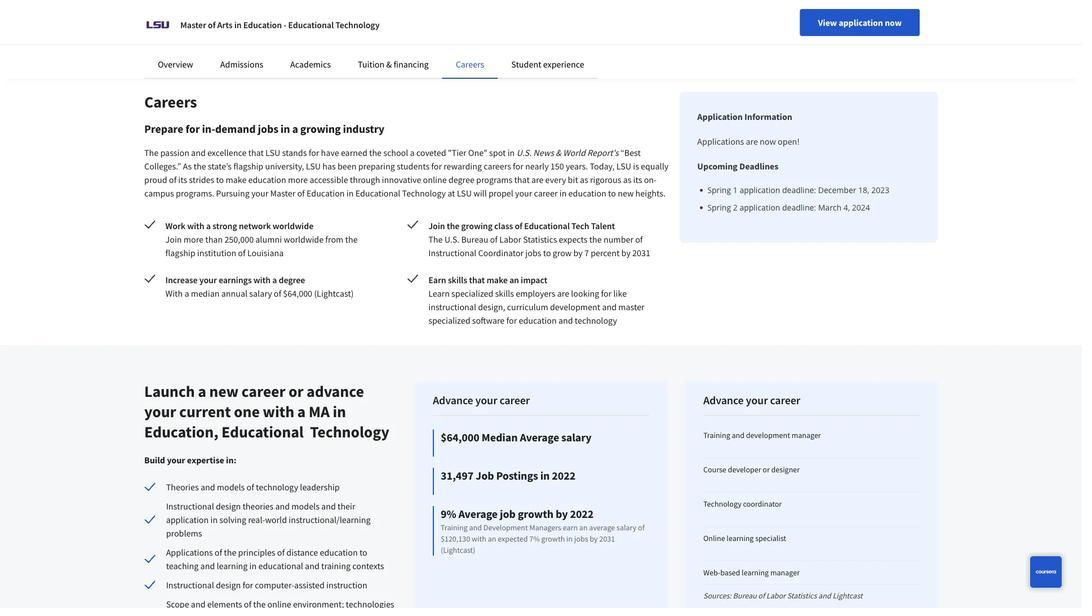 Task type: locate. For each thing, give the bounding box(es) containing it.
0 horizontal spatial are
[[532, 174, 544, 186]]

1 vertical spatial deadline:
[[783, 202, 817, 213]]

application
[[698, 111, 743, 122]]

0 horizontal spatial salary
[[249, 288, 272, 299]]

skills up design, on the left of page
[[495, 288, 514, 299]]

development up "course developer or designer"
[[746, 431, 790, 441]]

bureau down the web-based learning manager
[[733, 591, 757, 602]]

0 vertical spatial growth
[[518, 508, 554, 522]]

your
[[251, 188, 269, 199], [515, 188, 532, 199], [199, 275, 217, 286], [476, 394, 498, 408], [746, 394, 768, 408], [144, 402, 176, 422], [167, 455, 185, 466]]

applications inside applications of the principles of distance education to teaching and learning in educational and training contexts
[[166, 548, 213, 559]]

in right postings
[[541, 469, 550, 484]]

0 horizontal spatial technology
[[256, 482, 298, 493]]

1 vertical spatial make
[[487, 275, 508, 286]]

deadline: inside spring 1 application deadline: december 18, 2023 list item
[[783, 185, 817, 196]]

of down louisiana
[[274, 288, 281, 299]]

1 horizontal spatial make
[[487, 275, 508, 286]]

1 vertical spatial degree
[[279, 275, 305, 286]]

job
[[500, 508, 516, 522]]

1 vertical spatial worldwide
[[284, 234, 324, 245]]

0 vertical spatial technology
[[575, 315, 617, 326]]

with inside '9% average job growth by 2022 training and development managers  earn an average salary of $120,130 with an expected 7%  growth in jobs by 2031 (lightcast)'
[[472, 535, 487, 545]]

1 vertical spatial more
[[184, 234, 204, 245]]

1 vertical spatial education
[[307, 188, 345, 199]]

0 horizontal spatial flagship
[[166, 248, 195, 259]]

grow
[[553, 248, 572, 259]]

application right 'view'
[[839, 17, 884, 28]]

1 vertical spatial that
[[515, 174, 530, 186]]

preparing
[[358, 161, 395, 172]]

to
[[216, 174, 224, 186], [608, 188, 616, 199], [543, 248, 551, 259], [360, 548, 368, 559]]

1 its from the left
[[178, 174, 187, 186]]

number
[[604, 234, 634, 245]]

more
[[288, 174, 308, 186], [184, 234, 204, 245]]

of inside '9% average job growth by 2022 training and development managers  earn an average salary of $120,130 with an expected 7%  growth in jobs by 2031 (lightcast)'
[[638, 523, 645, 533]]

0 horizontal spatial new
[[209, 382, 239, 402]]

are inside '"best colleges." as the state's flagship university, lsu has been preparing students for rewarding careers for nearly 150 years. today, lsu is equally proud of its strides to make education more accessible through innovative online degree programs that are every bit as rigorous as its on- campus programs. pursuing your master of education in educational technology at lsu will propel your career in education to new heights.'
[[532, 174, 544, 186]]

application right 2
[[740, 202, 781, 213]]

2 deadline: from the top
[[783, 202, 817, 213]]

1 advance from the left
[[433, 394, 473, 408]]

jobs inside join the growing class of educational tech talent the u.s. bureau of labor statistics expects the number of instructional coordinator jobs to grow by 7  percent by 2031
[[526, 248, 542, 259]]

louisiana state university logo image
[[144, 11, 171, 38]]

1 spring from the top
[[708, 185, 731, 196]]

learn
[[429, 288, 450, 299]]

make inside '"best colleges." as the state's flagship university, lsu has been preparing students for rewarding careers for nearly 150 years. today, lsu is equally proud of its strides to make education more accessible through innovative online degree programs that are every bit as rigorous as its on- campus programs. pursuing your master of education in educational technology at lsu will propel your career in education to new heights.'
[[226, 174, 247, 186]]

or inside launch a new career or advance your current one with a ma in education, educational  technology
[[289, 382, 304, 402]]

designer
[[772, 465, 800, 475]]

statistics up grow at the right top of the page
[[523, 234, 557, 245]]

spring left 2
[[708, 202, 731, 213]]

an left impact
[[510, 275, 519, 286]]

1 horizontal spatial applications
[[698, 136, 744, 147]]

2 horizontal spatial jobs
[[575, 535, 588, 545]]

2022 right postings
[[552, 469, 576, 484]]

application inside list item
[[740, 185, 781, 196]]

0 vertical spatial join
[[429, 220, 445, 232]]

0 horizontal spatial &
[[387, 59, 392, 70]]

degree down rewarding
[[449, 174, 475, 186]]

1 horizontal spatial labor
[[767, 591, 786, 602]]

worldwide up alumni
[[273, 220, 314, 232]]

of down the web-based learning manager
[[759, 591, 765, 602]]

lightcast
[[833, 591, 863, 602]]

u.s. inside join the growing class of educational tech talent the u.s. bureau of labor statistics expects the number of instructional coordinator jobs to grow by 7  percent by 2031
[[445, 234, 460, 245]]

in left solving
[[211, 515, 218, 526]]

new inside launch a new career or advance your current one with a ma in education, educational  technology
[[209, 382, 239, 402]]

now for are
[[760, 136, 776, 147]]

0 horizontal spatial growing
[[300, 122, 341, 136]]

"best
[[621, 147, 641, 158]]

1 vertical spatial educational
[[356, 188, 401, 199]]

2 vertical spatial instructional
[[166, 580, 214, 591]]

labor down the web-based learning manager
[[767, 591, 786, 602]]

1 deadline: from the top
[[783, 185, 817, 196]]

careers up prepare at the top of page
[[144, 92, 197, 112]]

1 horizontal spatial training
[[704, 431, 731, 441]]

the up the colleges."
[[144, 147, 159, 158]]

expected
[[498, 535, 528, 545]]

master inside '"best colleges." as the state's flagship university, lsu has been preparing students for rewarding careers for nearly 150 years. today, lsu is equally proud of its strides to make education more accessible through innovative online degree programs that are every bit as rigorous as its on- campus programs. pursuing your master of education in educational technology at lsu will propel your career in education to new heights.'
[[270, 188, 296, 199]]

technology up 'tuition'
[[336, 19, 380, 30]]

1 vertical spatial jobs
[[526, 248, 542, 259]]

0 vertical spatial educational
[[288, 19, 334, 30]]

career
[[534, 188, 558, 199], [242, 382, 286, 402], [500, 394, 530, 408], [770, 394, 801, 408]]

deadline: for december
[[783, 185, 817, 196]]

0 vertical spatial spring
[[708, 185, 731, 196]]

skills right the earn
[[448, 275, 468, 286]]

1 horizontal spatial educational
[[356, 188, 401, 199]]

a
[[292, 122, 298, 136], [410, 147, 415, 158], [206, 220, 211, 232], [272, 275, 277, 286], [185, 288, 189, 299], [198, 382, 206, 402], [297, 402, 306, 422]]

2 advance from the left
[[704, 394, 744, 408]]

manager up designer
[[792, 431, 821, 441]]

deadlines
[[740, 161, 779, 172]]

course developer or designer
[[704, 465, 800, 475]]

that inside earn skills that make an impact learn specialized skills employers are looking for like instructional design, curriculum development  and master specialized software for education and technology
[[469, 275, 485, 286]]

0 vertical spatial are
[[746, 136, 758, 147]]

2 spring from the top
[[708, 202, 731, 213]]

with right "$120,130"
[[472, 535, 487, 545]]

jobs
[[258, 122, 278, 136], [526, 248, 542, 259], [575, 535, 588, 545]]

average right median
[[520, 431, 559, 445]]

skills
[[448, 275, 468, 286], [495, 288, 514, 299]]

average right '9%'
[[459, 508, 498, 522]]

1 horizontal spatial advance
[[704, 394, 744, 408]]

0 horizontal spatial join
[[166, 234, 182, 245]]

are down "application information"
[[746, 136, 758, 147]]

0 vertical spatial education
[[243, 19, 282, 30]]

technology inside '"best colleges." as the state's flagship university, lsu has been preparing students for rewarding careers for nearly 150 years. today, lsu is equally proud of its strides to make education more accessible through innovative online degree programs that are every bit as rigorous as its on- campus programs. pursuing your master of education in educational technology at lsu will propel your career in education to new heights.'
[[402, 188, 446, 199]]

manager for training and development manager
[[792, 431, 821, 441]]

0 vertical spatial the
[[144, 147, 159, 158]]

advance your career up training and development manager
[[704, 394, 801, 408]]

deadline: inside spring 2 application deadline: march 4, 2024 list item
[[783, 202, 817, 213]]

1 advance your career from the left
[[433, 394, 530, 408]]

1 horizontal spatial more
[[288, 174, 308, 186]]

and up "$120,130"
[[469, 523, 482, 533]]

growing
[[300, 122, 341, 136], [461, 220, 493, 232]]

technology inside earn skills that make an impact learn specialized skills employers are looking for like instructional design, curriculum development  and master specialized software for education and technology
[[575, 315, 617, 326]]

work with a strong network worldwide join more than 250,000 alumni worldwide from the flagship institution of louisiana
[[166, 220, 358, 259]]

your inside increase your earnings with a degree with a median annual salary of $64,000 (lightcast)
[[199, 275, 217, 286]]

2 vertical spatial an
[[488, 535, 496, 545]]

in right spot on the left of page
[[508, 147, 515, 158]]

impact
[[521, 275, 548, 286]]

1 vertical spatial manager
[[771, 568, 800, 579]]

application up problems
[[166, 515, 209, 526]]

0 horizontal spatial degree
[[279, 275, 305, 286]]

deadline: for march
[[783, 202, 817, 213]]

educational inside '"best colleges." as the state's flagship university, lsu has been preparing students for rewarding careers for nearly 150 years. today, lsu is equally proud of its strides to make education more accessible through innovative online degree programs that are every bit as rigorous as its on- campus programs. pursuing your master of education in educational technology at lsu will propel your career in education to new heights.'
[[356, 188, 401, 199]]

by
[[574, 248, 583, 259], [622, 248, 631, 259], [556, 508, 568, 522], [590, 535, 598, 545]]

increase
[[166, 275, 198, 286]]

applications for applications are now open!
[[698, 136, 744, 147]]

1 horizontal spatial as
[[623, 174, 632, 186]]

0 vertical spatial $64,000
[[283, 288, 312, 299]]

the inside applications of the principles of distance education to teaching and learning in educational and training contexts
[[224, 548, 236, 559]]

spring for spring 2 application deadline: march 4, 2024
[[708, 202, 731, 213]]

that up design, on the left of page
[[469, 275, 485, 286]]

1 vertical spatial (lightcast)
[[441, 546, 476, 556]]

models down the in:
[[217, 482, 245, 493]]

to inside applications of the principles of distance education to teaching and learning in educational and training contexts
[[360, 548, 368, 559]]

2 as from the left
[[623, 174, 632, 186]]

0 horizontal spatial advance your career
[[433, 394, 530, 408]]

lsu right at
[[457, 188, 472, 199]]

education
[[243, 19, 282, 30], [307, 188, 345, 199]]

in inside instructional design theories and models and their application in solving real-world instructional/learning problems
[[211, 515, 218, 526]]

7%
[[530, 535, 540, 545]]

2 horizontal spatial educational
[[524, 220, 570, 232]]

theories
[[243, 501, 274, 513]]

propel
[[489, 188, 514, 199]]

of inside "work with a strong network worldwide join more than 250,000 alumni worldwide from the flagship institution of louisiana"
[[238, 248, 246, 259]]

with
[[166, 288, 183, 299]]

instructional down teaching
[[166, 580, 214, 591]]

today,
[[590, 161, 615, 172]]

bureau inside join the growing class of educational tech talent the u.s. bureau of labor statistics expects the number of instructional coordinator jobs to grow by 7  percent by 2031
[[461, 234, 489, 245]]

$64,000
[[283, 288, 312, 299], [441, 431, 480, 445]]

1 horizontal spatial technology
[[575, 315, 617, 326]]

educational
[[288, 19, 334, 30], [356, 188, 401, 199], [524, 220, 570, 232]]

0 vertical spatial specialized
[[452, 288, 494, 299]]

an down development
[[488, 535, 496, 545]]

the up preparing on the left of the page
[[369, 147, 382, 158]]

1 vertical spatial u.s.
[[445, 234, 460, 245]]

training inside '9% average job growth by 2022 training and development managers  earn an average salary of $120,130 with an expected 7%  growth in jobs by 2031 (lightcast)'
[[441, 523, 468, 533]]

0 vertical spatial statistics
[[523, 234, 557, 245]]

report's
[[588, 147, 619, 158]]

list
[[702, 184, 890, 214]]

1 horizontal spatial flagship
[[234, 161, 263, 172]]

"best colleges." as the state's flagship university, lsu has been preparing students for rewarding careers for nearly 150 years. today, lsu is equally proud of its strides to make education more accessible through innovative online degree programs that are every bit as rigorous as its on- campus programs. pursuing your master of education in educational technology at lsu will propel your career in education to new heights.
[[144, 147, 669, 199]]

view application now button
[[800, 9, 920, 36]]

1 vertical spatial development
[[746, 431, 790, 441]]

1 horizontal spatial advance your career
[[704, 394, 801, 408]]

join down online
[[429, 220, 445, 232]]

that inside '"best colleges." as the state's flagship university, lsu has been preparing students for rewarding careers for nearly 150 years. today, lsu is equally proud of its strides to make education more accessible through innovative online degree programs that are every bit as rigorous as its on- campus programs. pursuing your master of education in educational technology at lsu will propel your career in education to new heights.'
[[515, 174, 530, 186]]

instructional design for computer-assisted instruction
[[166, 580, 367, 591]]

1 vertical spatial careers
[[144, 92, 197, 112]]

view application now
[[818, 17, 902, 28]]

with right one
[[263, 402, 294, 422]]

1 vertical spatial technology
[[256, 482, 298, 493]]

software
[[472, 315, 505, 326]]

make down coordinator
[[487, 275, 508, 286]]

$64,000 down louisiana
[[283, 288, 312, 299]]

with
[[187, 220, 204, 232], [254, 275, 271, 286], [263, 402, 294, 422], [472, 535, 487, 545]]

as right the rigorous
[[623, 174, 632, 186]]

technology down looking
[[575, 315, 617, 326]]

1 vertical spatial are
[[532, 174, 544, 186]]

salary inside increase your earnings with a degree with a median annual salary of $64,000 (lightcast)
[[249, 288, 272, 299]]

career up '$64,000 median average salary'
[[500, 394, 530, 408]]

spring inside list item
[[708, 202, 731, 213]]

jobs up impact
[[526, 248, 542, 259]]

years.
[[566, 161, 588, 172]]

specialized down instructional
[[429, 315, 471, 326]]

with right work
[[187, 220, 204, 232]]

now inside button
[[885, 17, 902, 28]]

instructional/learning
[[289, 515, 371, 526]]

to up contexts on the bottom
[[360, 548, 368, 559]]

managers
[[530, 523, 562, 533]]

u.s. up nearly
[[517, 147, 532, 158]]

new
[[618, 188, 634, 199], [209, 382, 239, 402]]

development down looking
[[550, 302, 601, 313]]

0 horizontal spatial statistics
[[523, 234, 557, 245]]

network
[[239, 220, 271, 232]]

0 horizontal spatial labor
[[500, 234, 522, 245]]

0 horizontal spatial training
[[441, 523, 468, 533]]

2031 inside '9% average job growth by 2022 training and development managers  earn an average salary of $120,130 with an expected 7%  growth in jobs by 2031 (lightcast)'
[[600, 535, 615, 545]]

2 advance your career from the left
[[704, 394, 801, 408]]

are down nearly
[[532, 174, 544, 186]]

degree inside increase your earnings with a degree with a median annual salary of $64,000 (lightcast)
[[279, 275, 305, 286]]

in down "through"
[[347, 188, 354, 199]]

0 horizontal spatial advance
[[433, 394, 473, 408]]

educational inside join the growing class of educational tech talent the u.s. bureau of labor statistics expects the number of instructional coordinator jobs to grow by 7  percent by 2031
[[524, 220, 570, 232]]

0 vertical spatial labor
[[500, 234, 522, 245]]

from
[[326, 234, 344, 245]]

real-
[[248, 515, 265, 526]]

make inside earn skills that make an impact learn specialized skills employers are looking for like instructional design, curriculum development  and master specialized software for education and technology
[[487, 275, 508, 286]]

u.s. up the earn
[[445, 234, 460, 245]]

an right earn
[[580, 523, 588, 533]]

models down leadership
[[292, 501, 320, 513]]

1 vertical spatial an
[[580, 523, 588, 533]]

0 horizontal spatial applications
[[166, 548, 213, 559]]

its down as
[[178, 174, 187, 186]]

1 horizontal spatial education
[[307, 188, 345, 199]]

advance
[[433, 394, 473, 408], [704, 394, 744, 408]]

master left arts
[[180, 19, 206, 30]]

tuition & financing link
[[358, 59, 429, 70]]

bureau
[[461, 234, 489, 245], [733, 591, 757, 602]]

18,
[[859, 185, 870, 196]]

march
[[819, 202, 842, 213]]

list containing spring 1 application deadline: december 18, 2023
[[702, 184, 890, 214]]

1 horizontal spatial growing
[[461, 220, 493, 232]]

$64,000 up 31,497
[[441, 431, 480, 445]]

2 vertical spatial jobs
[[575, 535, 588, 545]]

2 design from the top
[[216, 580, 241, 591]]

and up world
[[275, 501, 290, 513]]

1 vertical spatial spring
[[708, 202, 731, 213]]

in inside '9% average job growth by 2022 training and development managers  earn an average salary of $120,130 with an expected 7%  growth in jobs by 2031 (lightcast)'
[[567, 535, 573, 545]]

strong
[[213, 220, 237, 232]]

1 horizontal spatial models
[[292, 501, 320, 513]]

2031 down number
[[633, 248, 651, 259]]

0 vertical spatial an
[[510, 275, 519, 286]]

learning inside applications of the principles of distance education to teaching and learning in educational and training contexts
[[217, 561, 248, 572]]

and
[[191, 147, 206, 158], [602, 302, 617, 313], [559, 315, 573, 326], [732, 431, 745, 441], [201, 482, 215, 493], [275, 501, 290, 513], [321, 501, 336, 513], [469, 523, 482, 533], [200, 561, 215, 572], [305, 561, 320, 572], [819, 591, 831, 602]]

deadline: up spring 2 application deadline: march 4, 2024 list item
[[783, 185, 817, 196]]

launch a new career or advance your current one with a ma in education, educational  technology
[[144, 382, 389, 442]]

master
[[180, 19, 206, 30], [270, 188, 296, 199]]

1 horizontal spatial skills
[[495, 288, 514, 299]]

master down 'university,'
[[270, 188, 296, 199]]

2022 up earn
[[570, 508, 594, 522]]

0 vertical spatial design
[[216, 501, 241, 513]]

education down bit
[[569, 188, 607, 199]]

1 vertical spatial bureau
[[733, 591, 757, 602]]

0 vertical spatial now
[[885, 17, 902, 28]]

0 vertical spatial models
[[217, 482, 245, 493]]

2031 inside join the growing class of educational tech talent the u.s. bureau of labor statistics expects the number of instructional coordinator jobs to grow by 7  percent by 2031
[[633, 248, 651, 259]]

1 vertical spatial training
[[441, 523, 468, 533]]

are left looking
[[557, 288, 570, 299]]

of down 'university,'
[[297, 188, 305, 199]]

2 vertical spatial educational
[[524, 220, 570, 232]]

jobs down earn
[[575, 535, 588, 545]]

learning right online
[[727, 534, 754, 544]]

0 vertical spatial development
[[550, 302, 601, 313]]

pursuing
[[216, 188, 250, 199]]

1 design from the top
[[216, 501, 241, 513]]

growth down managers
[[542, 535, 565, 545]]

deadline: down spring 1 application deadline: december 18, 2023 list item
[[783, 202, 817, 213]]

0 vertical spatial applications
[[698, 136, 744, 147]]

design inside instructional design theories and models and their application in solving real-world instructional/learning problems
[[216, 501, 241, 513]]

2031 down average
[[600, 535, 615, 545]]

and inside '9% average job growth by 2022 training and development managers  earn an average salary of $120,130 with an expected 7%  growth in jobs by 2031 (lightcast)'
[[469, 523, 482, 533]]

expects
[[559, 234, 588, 245]]

instructional inside instructional design theories and models and their application in solving real-world instructional/learning problems
[[166, 501, 214, 513]]

in down earn
[[567, 535, 573, 545]]

the right as
[[194, 161, 206, 172]]

&
[[387, 59, 392, 70], [556, 147, 562, 158]]

career inside launch a new career or advance your current one with a ma in education, educational  technology
[[242, 382, 286, 402]]

the inside join the growing class of educational tech talent the u.s. bureau of labor statistics expects the number of instructional coordinator jobs to grow by 7  percent by 2031
[[429, 234, 443, 245]]

0 vertical spatial training
[[704, 431, 731, 441]]

1 horizontal spatial are
[[557, 288, 570, 299]]

degree inside '"best colleges." as the state's flagship university, lsu has been preparing students for rewarding careers for nearly 150 years. today, lsu is equally proud of its strides to make education more accessible through innovative online degree programs that are every bit as rigorous as its on- campus programs. pursuing your master of education in educational technology at lsu will propel your career in education to new heights.'
[[449, 174, 475, 186]]

proud
[[144, 174, 167, 186]]

spring inside list item
[[708, 185, 731, 196]]

0 vertical spatial skills
[[448, 275, 468, 286]]

design
[[216, 501, 241, 513], [216, 580, 241, 591]]

overview link
[[158, 59, 193, 70]]

technology down ma
[[310, 423, 389, 442]]

1 horizontal spatial its
[[634, 174, 643, 186]]

technology
[[336, 19, 380, 30], [402, 188, 446, 199], [310, 423, 389, 442], [704, 500, 742, 510]]

0 vertical spatial degree
[[449, 174, 475, 186]]

2022 inside '9% average job growth by 2022 training and development managers  earn an average salary of $120,130 with an expected 7%  growth in jobs by 2031 (lightcast)'
[[570, 508, 594, 522]]

development
[[550, 302, 601, 313], [746, 431, 790, 441]]

median
[[482, 431, 518, 445]]

by down average
[[590, 535, 598, 545]]

that down prepare for in-demand jobs in a growing industry
[[248, 147, 264, 158]]

master of arts in education - educational technology
[[180, 19, 380, 30]]

jobs right demand
[[258, 122, 278, 136]]

0 vertical spatial manager
[[792, 431, 821, 441]]

1 vertical spatial 2022
[[570, 508, 594, 522]]

statistics
[[523, 234, 557, 245], [788, 591, 817, 602]]

0 horizontal spatial its
[[178, 174, 187, 186]]

spring 1 application deadline: december 18, 2023 list item
[[708, 184, 890, 196]]

the right from
[[345, 234, 358, 245]]

the inside "work with a strong network worldwide join more than 250,000 alumni worldwide from the flagship institution of louisiana"
[[345, 234, 358, 245]]

1 horizontal spatial average
[[520, 431, 559, 445]]

in inside launch a new career or advance your current one with a ma in education, educational  technology
[[333, 402, 346, 422]]

of left arts
[[208, 19, 216, 30]]

0 horizontal spatial education
[[243, 19, 282, 30]]

through
[[350, 174, 380, 186]]

education inside earn skills that make an impact learn specialized skills employers are looking for like instructional design, curriculum development  and master specialized software for education and technology
[[519, 315, 557, 326]]

are inside earn skills that make an impact learn specialized skills employers are looking for like instructional design, curriculum development  and master specialized software for education and technology
[[557, 288, 570, 299]]

1 vertical spatial join
[[166, 234, 182, 245]]

earned
[[341, 147, 368, 158]]

1 horizontal spatial jobs
[[526, 248, 542, 259]]

student
[[512, 59, 542, 70]]

in down principles
[[250, 561, 257, 572]]

that down nearly
[[515, 174, 530, 186]]

average inside '9% average job growth by 2022 training and development managers  earn an average salary of $120,130 with an expected 7%  growth in jobs by 2031 (lightcast)'
[[459, 508, 498, 522]]

0 vertical spatial master
[[180, 19, 206, 30]]

principles
[[238, 548, 275, 559]]

employers
[[516, 288, 556, 299]]

training up course
[[704, 431, 731, 441]]

0 horizontal spatial that
[[248, 147, 264, 158]]

make up pursuing
[[226, 174, 247, 186]]

educational right -
[[288, 19, 334, 30]]

technology down course
[[704, 500, 742, 510]]

of
[[208, 19, 216, 30], [169, 174, 177, 186], [297, 188, 305, 199], [515, 220, 523, 232], [490, 234, 498, 245], [636, 234, 643, 245], [238, 248, 246, 259], [274, 288, 281, 299], [247, 482, 254, 493], [638, 523, 645, 533], [215, 548, 222, 559], [277, 548, 285, 559], [759, 591, 765, 602]]

or left designer
[[763, 465, 770, 475]]

instructional
[[429, 248, 477, 259], [166, 501, 214, 513], [166, 580, 214, 591]]

instructional inside join the growing class of educational tech talent the u.s. bureau of labor statistics expects the number of instructional coordinator jobs to grow by 7  percent by 2031
[[429, 248, 477, 259]]

training up "$120,130"
[[441, 523, 468, 533]]

1 horizontal spatial or
[[763, 465, 770, 475]]

0 horizontal spatial more
[[184, 234, 204, 245]]

teaching
[[166, 561, 199, 572]]

0 horizontal spatial as
[[580, 174, 589, 186]]

salary inside '9% average job growth by 2022 training and development managers  earn an average salary of $120,130 with an expected 7%  growth in jobs by 2031 (lightcast)'
[[617, 523, 637, 533]]

the inside '"best colleges." as the state's flagship university, lsu has been preparing students for rewarding careers for nearly 150 years. today, lsu is equally proud of its strides to make education more accessible through innovative online degree programs that are every bit as rigorous as its on- campus programs. pursuing your master of education in educational technology at lsu will propel your career in education to new heights.'
[[194, 161, 206, 172]]

instructional for instructional design for computer-assisted instruction
[[166, 580, 214, 591]]

1 vertical spatial growing
[[461, 220, 493, 232]]

are
[[746, 136, 758, 147], [532, 174, 544, 186], [557, 288, 570, 299]]

a up than
[[206, 220, 211, 232]]

more down 'university,'
[[288, 174, 308, 186]]

solving
[[220, 515, 246, 526]]

0 vertical spatial growing
[[300, 122, 341, 136]]

open!
[[778, 136, 800, 147]]

spot
[[489, 147, 506, 158]]

applications up teaching
[[166, 548, 213, 559]]

1 horizontal spatial $64,000
[[441, 431, 480, 445]]

1 vertical spatial design
[[216, 580, 241, 591]]

upcoming
[[698, 161, 738, 172]]



Task type: describe. For each thing, give the bounding box(es) containing it.
one
[[234, 402, 260, 422]]

average
[[589, 523, 615, 533]]

more inside '"best colleges." as the state's flagship university, lsu has been preparing students for rewarding careers for nearly 150 years. today, lsu is equally proud of its strides to make education more accessible through innovative online degree programs that are every bit as rigorous as its on- campus programs. pursuing your master of education in educational technology at lsu will propel your career in education to new heights.'
[[288, 174, 308, 186]]

for up online
[[432, 161, 442, 172]]

and down looking
[[559, 315, 573, 326]]

to inside join the growing class of educational tech talent the u.s. bureau of labor statistics expects the number of instructional coordinator jobs to grow by 7  percent by 2031
[[543, 248, 551, 259]]

of right class
[[515, 220, 523, 232]]

of up coordinator
[[490, 234, 498, 245]]

on-
[[644, 174, 657, 186]]

1 horizontal spatial development
[[746, 431, 790, 441]]

application inside list item
[[740, 202, 781, 213]]

technology inside launch a new career or advance your current one with a ma in education, educational  technology
[[310, 423, 389, 442]]

a down louisiana
[[272, 275, 277, 286]]

of inside increase your earnings with a degree with a median annual salary of $64,000 (lightcast)
[[274, 288, 281, 299]]

education down 'university,'
[[248, 174, 286, 186]]

0 horizontal spatial educational
[[288, 19, 334, 30]]

assisted
[[294, 580, 325, 591]]

world
[[265, 515, 287, 526]]

passion
[[160, 147, 189, 158]]

institution
[[197, 248, 236, 259]]

your inside launch a new career or advance your current one with a ma in education, educational  technology
[[144, 402, 176, 422]]

current
[[179, 402, 231, 422]]

a right with
[[185, 288, 189, 299]]

based
[[721, 568, 741, 579]]

campus
[[144, 188, 174, 199]]

"tier
[[448, 147, 467, 158]]

31,497 job postings in 2022
[[441, 469, 576, 484]]

2024
[[852, 202, 871, 213]]

percent
[[591, 248, 620, 259]]

bit
[[568, 174, 578, 186]]

lsu left has
[[306, 161, 321, 172]]

the down talent
[[590, 234, 602, 245]]

spring for spring 1 application deadline: december 18, 2023
[[708, 185, 731, 196]]

instruction
[[327, 580, 367, 591]]

2 horizontal spatial are
[[746, 136, 758, 147]]

(lightcast) inside increase your earnings with a degree with a median annual salary of $64,000 (lightcast)
[[314, 288, 354, 299]]

design for theories
[[216, 501, 241, 513]]

growing inside join the growing class of educational tech talent the u.s. bureau of labor statistics expects the number of instructional coordinator jobs to grow by 7  percent by 2031
[[461, 220, 493, 232]]

and up instructional/learning at the bottom of page
[[321, 501, 336, 513]]

education inside '"best colleges." as the state's flagship university, lsu has been preparing students for rewarding careers for nearly 150 years. today, lsu is equally proud of its strides to make education more accessible through innovative online degree programs that are every bit as rigorous as its on- campus programs. pursuing your master of education in educational technology at lsu will propel your career in education to new heights.'
[[307, 188, 345, 199]]

and down like
[[602, 302, 617, 313]]

learning right based
[[742, 568, 769, 579]]

web-
[[704, 568, 721, 579]]

of down the colleges."
[[169, 174, 177, 186]]

job
[[476, 469, 494, 484]]

prepare for in-demand jobs in a growing industry
[[144, 122, 385, 136]]

for down curriculum
[[507, 315, 517, 326]]

an inside earn skills that make an impact learn specialized skills employers are looking for like instructional design, curriculum development  and master specialized software for education and technology
[[510, 275, 519, 286]]

web-based learning manager
[[704, 568, 800, 579]]

labor inside join the growing class of educational tech talent the u.s. bureau of labor statistics expects the number of instructional coordinator jobs to grow by 7  percent by 2031
[[500, 234, 522, 245]]

0 vertical spatial jobs
[[258, 122, 278, 136]]

1 horizontal spatial bureau
[[733, 591, 757, 602]]

prepare
[[144, 122, 183, 136]]

0 horizontal spatial skills
[[448, 275, 468, 286]]

application information
[[698, 111, 793, 122]]

and up as
[[191, 147, 206, 158]]

0 horizontal spatial the
[[144, 147, 159, 158]]

spring 2 application deadline: march 4, 2024 list item
[[708, 202, 890, 214]]

with inside launch a new career or advance your current one with a ma in education, educational  technology
[[263, 402, 294, 422]]

9%
[[441, 508, 456, 522]]

statistics inside join the growing class of educational tech talent the u.s. bureau of labor statistics expects the number of instructional coordinator jobs to grow by 7  percent by 2031
[[523, 234, 557, 245]]

31,497
[[441, 469, 474, 484]]

industry
[[343, 122, 385, 136]]

of up theories
[[247, 482, 254, 493]]

$64,000 inside increase your earnings with a degree with a median annual salary of $64,000 (lightcast)
[[283, 288, 312, 299]]

2 horizontal spatial an
[[580, 523, 588, 533]]

launch
[[144, 382, 195, 402]]

for left in-
[[186, 122, 200, 136]]

instructional
[[429, 302, 476, 313]]

application inside instructional design theories and models and their application in solving real-world instructional/learning problems
[[166, 515, 209, 526]]

flagship inside "work with a strong network worldwide join more than 250,000 alumni worldwide from the flagship institution of louisiana"
[[166, 248, 195, 259]]

(lightcast) inside '9% average job growth by 2022 training and development managers  earn an average salary of $120,130 with an expected 7%  growth in jobs by 2031 (lightcast)'
[[441, 546, 476, 556]]

to down the rigorous
[[608, 188, 616, 199]]

demand
[[215, 122, 256, 136]]

in up stands
[[281, 122, 290, 136]]

annual
[[221, 288, 248, 299]]

news
[[534, 147, 554, 158]]

0 vertical spatial &
[[387, 59, 392, 70]]

with inside increase your earnings with a degree with a median annual salary of $64,000 (lightcast)
[[254, 275, 271, 286]]

1 as from the left
[[580, 174, 589, 186]]

a inside "work with a strong network worldwide join more than 250,000 alumni worldwide from the flagship institution of louisiana"
[[206, 220, 211, 232]]

earnings
[[219, 275, 252, 286]]

information
[[745, 111, 793, 122]]

join inside join the growing class of educational tech talent the u.s. bureau of labor statistics expects the number of instructional coordinator jobs to grow by 7  percent by 2031
[[429, 220, 445, 232]]

instructional for instructional design theories and models and their application in solving real-world instructional/learning problems
[[166, 501, 214, 513]]

and right teaching
[[200, 561, 215, 572]]

0 horizontal spatial an
[[488, 535, 496, 545]]

in-
[[202, 122, 215, 136]]

admissions
[[220, 59, 263, 70]]

earn
[[429, 275, 446, 286]]

computer-
[[255, 580, 294, 591]]

education inside applications of the principles of distance education to teaching and learning in educational and training contexts
[[320, 548, 358, 559]]

theories and models of technology leadership
[[166, 482, 340, 493]]

1 vertical spatial or
[[763, 465, 770, 475]]

jobs inside '9% average job growth by 2022 training and development managers  earn an average salary of $120,130 with an expected 7%  growth in jobs by 2031 (lightcast)'
[[575, 535, 588, 545]]

models inside instructional design theories and models and their application in solving real-world instructional/learning problems
[[292, 501, 320, 513]]

a up students
[[410, 147, 415, 158]]

1 horizontal spatial statistics
[[788, 591, 817, 602]]

tuition & financing
[[358, 59, 429, 70]]

more inside "work with a strong network worldwide join more than 250,000 alumni worldwide from the flagship institution of louisiana"
[[184, 234, 204, 245]]

will
[[474, 188, 487, 199]]

overview
[[158, 59, 193, 70]]

tech
[[572, 220, 590, 232]]

earn
[[563, 523, 578, 533]]

2
[[733, 202, 738, 213]]

0 vertical spatial worldwide
[[273, 220, 314, 232]]

of down solving
[[215, 548, 222, 559]]

0 vertical spatial that
[[248, 147, 264, 158]]

december
[[819, 185, 857, 196]]

their
[[338, 501, 356, 513]]

build
[[144, 455, 165, 466]]

1 vertical spatial specialized
[[429, 315, 471, 326]]

career inside '"best colleges." as the state's flagship university, lsu has been preparing students for rewarding careers for nearly 150 years. today, lsu is equally proud of its strides to make education more accessible through innovative online degree programs that are every bit as rigorous as its on- campus programs. pursuing your master of education in educational technology at lsu will propel your career in education to new heights.'
[[534, 188, 558, 199]]

for left 'have' on the top of the page
[[309, 147, 319, 158]]

of up educational
[[277, 548, 285, 559]]

1 vertical spatial salary
[[562, 431, 592, 445]]

sources: bureau of labor statistics and lightcast
[[704, 591, 863, 602]]

theories
[[166, 482, 199, 493]]

earn skills that make an impact learn specialized skills employers are looking for like instructional design, curriculum development  and master specialized software for education and technology
[[429, 275, 645, 326]]

master
[[619, 302, 645, 313]]

by left 7
[[574, 248, 583, 259]]

student experience
[[512, 59, 584, 70]]

is
[[633, 161, 639, 172]]

application inside button
[[839, 17, 884, 28]]

for left like
[[601, 288, 612, 299]]

1 vertical spatial &
[[556, 147, 562, 158]]

in inside applications of the principles of distance education to teaching and learning in educational and training contexts
[[250, 561, 257, 572]]

9% average job growth by 2022 training and development managers  earn an average salary of $120,130 with an expected 7%  growth in jobs by 2031 (lightcast)
[[441, 508, 645, 556]]

the down at
[[447, 220, 460, 232]]

colleges."
[[144, 161, 181, 172]]

a left ma
[[297, 402, 306, 422]]

careers
[[484, 161, 511, 172]]

online learning specialist
[[704, 534, 787, 544]]

postings
[[496, 469, 538, 484]]

1 vertical spatial $64,000
[[441, 431, 480, 445]]

lsu up 'university,'
[[266, 147, 280, 158]]

build your expertise in:
[[144, 455, 237, 466]]

the passion and excellence that lsu stands for have earned the school a coveted "tier one" spot in u.s. news & world report's
[[144, 147, 619, 158]]

applications for applications of the principles of distance education to teaching and learning in educational and training contexts
[[166, 548, 213, 559]]

experience
[[543, 59, 584, 70]]

0 vertical spatial 2022
[[552, 469, 576, 484]]

training
[[321, 561, 351, 572]]

and up developer
[[732, 431, 745, 441]]

join inside "work with a strong network worldwide join more than 250,000 alumni worldwide from the flagship institution of louisiana"
[[166, 234, 182, 245]]

0 vertical spatial u.s.
[[517, 147, 532, 158]]

as
[[183, 161, 192, 172]]

with inside "work with a strong network worldwide join more than 250,000 alumni worldwide from the flagship institution of louisiana"
[[187, 220, 204, 232]]

spring 2 application deadline: march 4, 2024
[[708, 202, 871, 213]]

career up training and development manager
[[770, 394, 801, 408]]

leadership
[[300, 482, 340, 493]]

lsu left is
[[617, 161, 632, 172]]

technology coordinator
[[704, 500, 782, 510]]

admissions link
[[220, 59, 263, 70]]

has
[[323, 161, 336, 172]]

0 vertical spatial careers
[[456, 59, 485, 70]]

than
[[205, 234, 223, 245]]

and right theories
[[201, 482, 215, 493]]

a up stands
[[292, 122, 298, 136]]

coordinator
[[478, 248, 524, 259]]

development inside earn skills that make an impact learn specialized skills employers are looking for like instructional design, curriculum development  and master specialized software for education and technology
[[550, 302, 601, 313]]

increase your earnings with a degree with a median annual salary of $64,000 (lightcast)
[[166, 275, 354, 299]]

school
[[384, 147, 408, 158]]

1 vertical spatial growth
[[542, 535, 565, 545]]

median
[[191, 288, 220, 299]]

0 horizontal spatial careers
[[144, 92, 197, 112]]

advance
[[307, 382, 364, 402]]

financing
[[394, 59, 429, 70]]

0 horizontal spatial master
[[180, 19, 206, 30]]

manager for web-based learning manager
[[771, 568, 800, 579]]

150
[[551, 161, 564, 172]]

7
[[585, 248, 589, 259]]

2 its from the left
[[634, 174, 643, 186]]

and down distance
[[305, 561, 320, 572]]

louisiana
[[247, 248, 284, 259]]

rigorous
[[590, 174, 622, 186]]

by down number
[[622, 248, 631, 259]]

design for for
[[216, 580, 241, 591]]

careers link
[[456, 59, 485, 70]]

instructional design theories and models and their application in solving real-world instructional/learning problems
[[166, 501, 371, 540]]

4,
[[844, 202, 850, 213]]

for left nearly
[[513, 161, 524, 172]]

now for application
[[885, 17, 902, 28]]

view
[[818, 17, 837, 28]]

to down 'state's'
[[216, 174, 224, 186]]

-
[[284, 19, 287, 30]]

rewarding
[[444, 161, 482, 172]]

at
[[448, 188, 455, 199]]

in down every
[[560, 188, 567, 199]]

and left lightcast
[[819, 591, 831, 602]]

in right arts
[[234, 19, 242, 30]]

for left computer-
[[243, 580, 253, 591]]

online
[[423, 174, 447, 186]]

flagship inside '"best colleges." as the state's flagship university, lsu has been preparing students for rewarding careers for nearly 150 years. today, lsu is equally proud of its strides to make education more accessible through innovative online degree programs that are every bit as rigorous as its on- campus programs. pursuing your master of education in educational technology at lsu will propel your career in education to new heights.'
[[234, 161, 263, 172]]

new inside '"best colleges." as the state's flagship university, lsu has been preparing students for rewarding careers for nearly 150 years. today, lsu is equally proud of its strides to make education more accessible through innovative online degree programs that are every bit as rigorous as its on- campus programs. pursuing your master of education in educational technology at lsu will propel your career in education to new heights.'
[[618, 188, 634, 199]]

by up earn
[[556, 508, 568, 522]]

coordinator
[[743, 500, 782, 510]]

distance
[[287, 548, 318, 559]]

a up current
[[198, 382, 206, 402]]

of right number
[[636, 234, 643, 245]]



Task type: vqa. For each thing, say whether or not it's contained in the screenshot.
"of" within Work with a strong network worldwide Join more than 250,000 alumni worldwide from the flagship institution of Louisiana
yes



